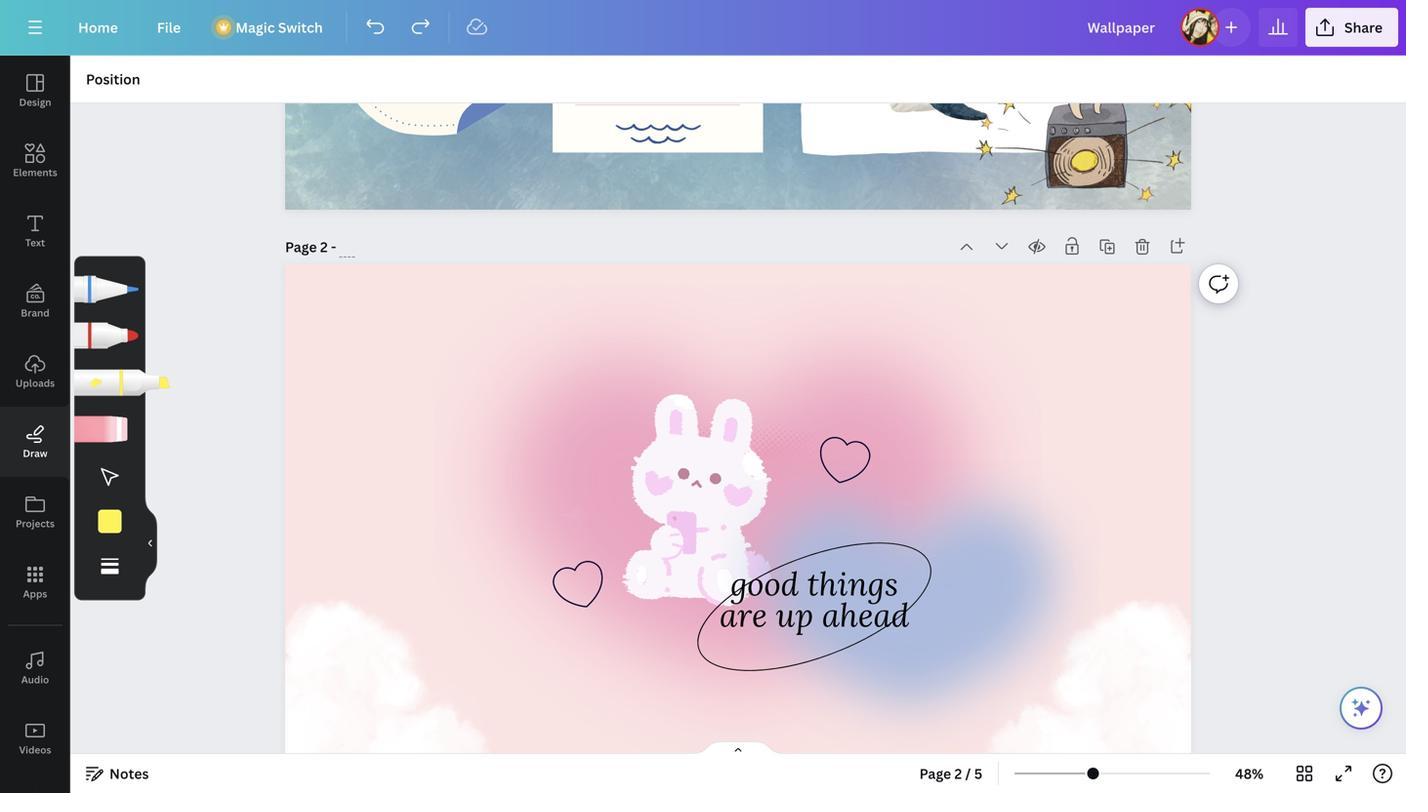 Task type: vqa. For each thing, say whether or not it's contained in the screenshot.
"Of" within The team should create a visual representation of the process model.
no



Task type: locate. For each thing, give the bounding box(es) containing it.
good
[[731, 563, 799, 605]]

1 vertical spatial page
[[920, 765, 951, 784]]

brand button
[[0, 267, 70, 337]]

ahead
[[822, 594, 909, 636]]

are
[[720, 594, 767, 636]]

page for page 2 / 5
[[920, 765, 951, 784]]

heart round radial halftone image
[[616, 418, 860, 621]]

1 horizontal spatial page
[[920, 765, 951, 784]]

0 vertical spatial page
[[285, 238, 317, 256]]

notes
[[109, 765, 149, 784]]

up
[[776, 594, 814, 636]]

page inside page 2 / 5 button
[[920, 765, 951, 784]]

design button
[[0, 56, 70, 126]]

sea waves  icon image
[[616, 124, 701, 144]]

48% button
[[1218, 759, 1281, 790]]

file
[[157, 18, 181, 37]]

magic switch button
[[204, 8, 339, 47]]

good things
[[731, 563, 898, 605]]

hide image
[[145, 497, 157, 591]]

page for page 2 -
[[285, 238, 317, 256]]

home
[[78, 18, 118, 37]]

apps button
[[0, 548, 70, 618]]

page 2 -
[[285, 238, 340, 256]]

show pages image
[[691, 741, 785, 757]]

design
[[19, 96, 51, 109]]

2
[[320, 238, 328, 256], [955, 765, 962, 784]]

0 horizontal spatial page
[[285, 238, 317, 256]]

notes button
[[78, 759, 157, 790]]

page 2 / 5
[[920, 765, 982, 784]]

2 left -
[[320, 238, 328, 256]]

magic switch
[[236, 18, 323, 37]]

audio
[[21, 674, 49, 687]]

2 left /
[[955, 765, 962, 784]]

audio button
[[0, 634, 70, 704]]

/
[[965, 765, 971, 784]]

0 horizontal spatial 2
[[320, 238, 328, 256]]

page left -
[[285, 238, 317, 256]]

1 horizontal spatial 2
[[955, 765, 962, 784]]

1 vertical spatial 2
[[955, 765, 962, 784]]

things
[[807, 563, 898, 605]]

videos button
[[0, 704, 70, 774]]

text
[[25, 236, 45, 250]]

page left /
[[920, 765, 951, 784]]

Design title text field
[[1072, 8, 1173, 47]]

position button
[[78, 63, 148, 95]]

48%
[[1235, 765, 1264, 784]]

main menu bar
[[0, 0, 1406, 56]]

0 vertical spatial 2
[[320, 238, 328, 256]]

draw button
[[0, 407, 70, 478]]

2 inside button
[[955, 765, 962, 784]]

text button
[[0, 196, 70, 267]]

page
[[285, 238, 317, 256], [920, 765, 951, 784]]



Task type: describe. For each thing, give the bounding box(es) containing it.
page 2 / 5 button
[[912, 759, 990, 790]]

switch
[[278, 18, 323, 37]]

canva assistant image
[[1350, 697, 1373, 721]]

home link
[[62, 8, 134, 47]]

magic
[[236, 18, 275, 37]]

#fff234 image
[[98, 510, 122, 534]]

uploads
[[15, 377, 55, 390]]

elements button
[[0, 126, 70, 196]]

share button
[[1305, 8, 1398, 47]]

#fff234 image
[[98, 510, 122, 534]]

draw
[[23, 447, 47, 460]]

elements
[[13, 166, 57, 179]]

position
[[86, 70, 140, 88]]

-
[[331, 238, 336, 256]]

2 for -
[[320, 238, 328, 256]]

side panel tab list
[[0, 56, 70, 794]]

brand
[[21, 307, 50, 320]]

Page title text field
[[340, 237, 355, 257]]

2 for /
[[955, 765, 962, 784]]

file button
[[141, 8, 196, 47]]

are up ahead
[[720, 594, 909, 636]]

videos
[[19, 744, 51, 757]]

apps
[[23, 588, 47, 601]]

5
[[974, 765, 982, 784]]

projects
[[16, 518, 55, 531]]

uploads button
[[0, 337, 70, 407]]

projects button
[[0, 478, 70, 548]]

share
[[1345, 18, 1383, 37]]



